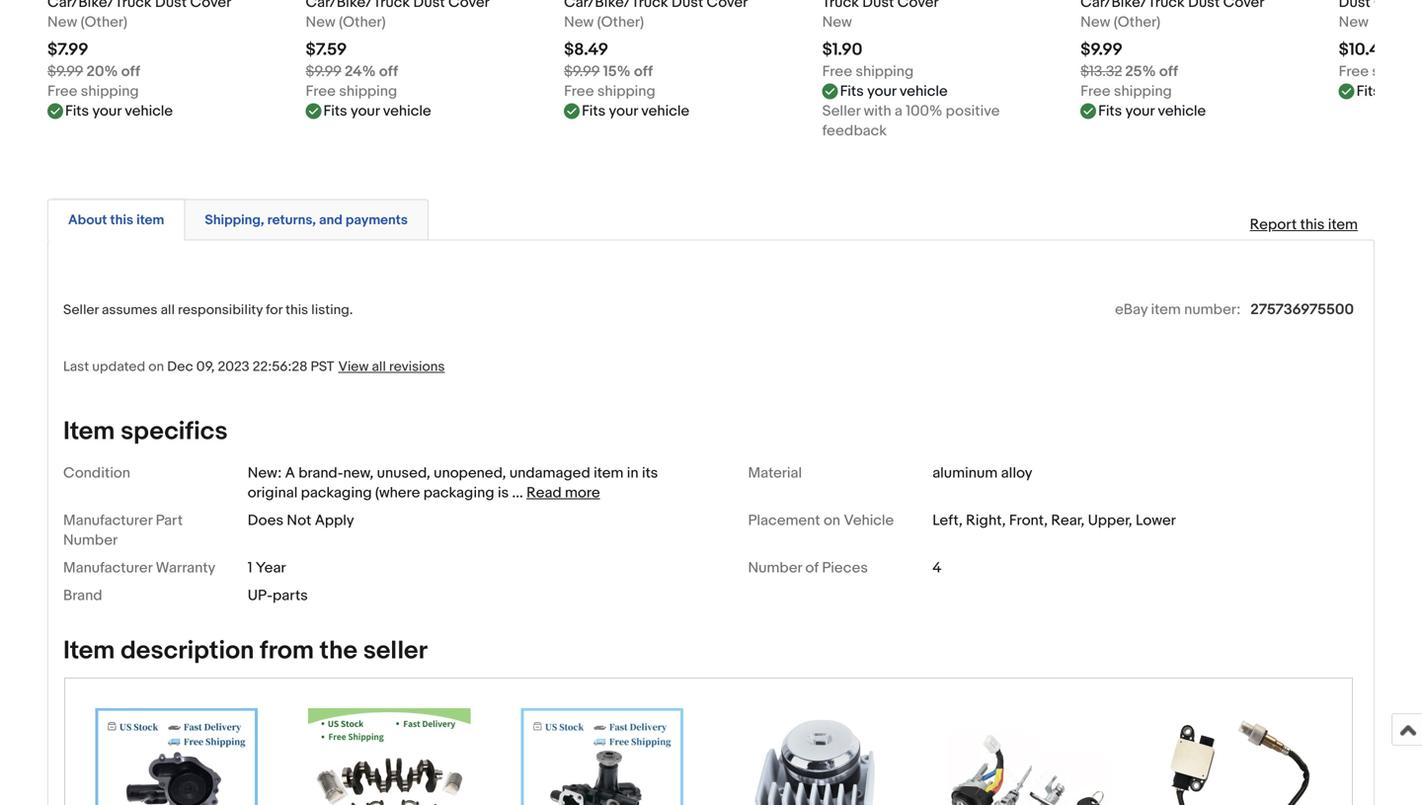Task type: locate. For each thing, give the bounding box(es) containing it.
$1.90
[[822, 40, 863, 60]]

Fits your v text field
[[1357, 82, 1422, 101]]

shipping up fits your v text box
[[1372, 63, 1422, 81]]

free inside new (other) $8.49 $9.99 15% off free shipping
[[564, 83, 594, 100]]

more
[[565, 484, 600, 502]]

1 new (other) text field from the left
[[47, 13, 127, 32]]

number left the of
[[748, 559, 802, 577]]

manufacturer
[[63, 512, 152, 529], [63, 559, 152, 577]]

2 new from the left
[[306, 14, 336, 31]]

vehicle down previous price $9.99 20% off "text box"
[[125, 102, 173, 120]]

4 new from the left
[[822, 14, 852, 31]]

3 off from the left
[[634, 63, 653, 81]]

vehicle for $9.99
[[1158, 102, 1206, 120]]

$9.99 down $7.59 'text field'
[[306, 63, 341, 81]]

your down the 25%
[[1126, 102, 1155, 120]]

0 horizontal spatial number
[[63, 531, 118, 549]]

not
[[287, 512, 311, 529]]

previous price $9.99 20% off text field
[[47, 62, 140, 82]]

0 horizontal spatial on
[[148, 358, 164, 375]]

free down previous price $9.99 24% off text field
[[306, 83, 336, 100]]

0 vertical spatial on
[[148, 358, 164, 375]]

new
[[47, 14, 77, 31], [306, 14, 336, 31], [564, 14, 594, 31], [822, 14, 852, 31], [1081, 14, 1111, 31], [1339, 14, 1369, 31]]

shipping down 20%
[[81, 83, 139, 100]]

$10.40
[[1339, 40, 1391, 60]]

fits your vehicle down 15%
[[582, 102, 690, 120]]

1 new text field from the left
[[822, 13, 852, 32]]

your for $9.99
[[1126, 102, 1155, 120]]

new up $8.49 'text field'
[[564, 14, 594, 31]]

free down $1.90
[[822, 63, 852, 81]]

4 (other) from the left
[[1114, 14, 1161, 31]]

fits your vehicle text field down the 25%
[[1099, 101, 1206, 121]]

shipping down the 25%
[[1114, 83, 1172, 100]]

manufacturer up brand
[[63, 559, 152, 577]]

item down brand
[[63, 636, 115, 666]]

fits your vehicle text field for $7.59
[[324, 101, 431, 121]]

shipping inside new (other) $7.99 $9.99 20% off free shipping
[[81, 83, 139, 100]]

manufacturer for manufacturer part number
[[63, 512, 152, 529]]

new for $7.59
[[306, 14, 336, 31]]

$9.99 inside new (other) $7.99 $9.99 20% off free shipping
[[47, 63, 83, 81]]

your for $8.49
[[609, 102, 638, 120]]

shipping inside new (other) $9.99 $13.32 25% off free shipping
[[1114, 83, 1172, 100]]

report this item link
[[1240, 206, 1368, 244]]

1 fits your vehicle text field from the left
[[65, 101, 173, 121]]

free inside new $10.40 free shipping
[[1339, 63, 1369, 81]]

your down 15%
[[609, 102, 638, 120]]

your down 20%
[[92, 102, 121, 120]]

(other) inside new (other) $7.59 $9.99 24% off free shipping
[[339, 14, 386, 31]]

1 free shipping text field from the left
[[47, 82, 139, 101]]

number up brand
[[63, 531, 118, 549]]

1 horizontal spatial new text field
[[1339, 13, 1369, 32]]

read more button
[[527, 484, 600, 502]]

your left v
[[1384, 83, 1413, 100]]

new inside new $10.40 free shipping
[[1339, 14, 1369, 31]]

4
[[933, 559, 942, 577]]

specifics
[[121, 416, 228, 447]]

item right about at the left top of page
[[136, 212, 164, 229]]

fits down previous price $9.99 24% off text field
[[324, 102, 347, 120]]

packaging
[[301, 484, 372, 502], [423, 484, 494, 502]]

new up $7.59 'text field'
[[306, 14, 336, 31]]

about this item button
[[68, 211, 164, 230]]

report this item
[[1250, 216, 1358, 234]]

in
[[627, 464, 639, 482]]

shipping inside new (other) $8.49 $9.99 15% off free shipping
[[597, 83, 656, 100]]

of
[[806, 559, 819, 577]]

2 manufacturer from the top
[[63, 559, 152, 577]]

seller
[[822, 102, 861, 120], [63, 302, 99, 319]]

brand
[[63, 587, 102, 604]]

last
[[63, 358, 89, 375]]

does not apply
[[248, 512, 354, 529]]

1 off from the left
[[121, 63, 140, 81]]

1 vertical spatial seller
[[63, 302, 99, 319]]

0 horizontal spatial new text field
[[822, 13, 852, 32]]

new (other) text field up $7.99 text field
[[47, 13, 127, 32]]

0 horizontal spatial packaging
[[301, 484, 372, 502]]

$9.99 up the $13.32
[[1081, 40, 1123, 60]]

09,
[[196, 358, 215, 375]]

off right 20%
[[121, 63, 140, 81]]

New (Other) text field
[[47, 13, 127, 32], [306, 13, 386, 32], [564, 13, 644, 32], [1081, 13, 1161, 32]]

3 (other) from the left
[[597, 14, 644, 31]]

$1.90 text field
[[822, 40, 863, 60]]

fits your v
[[1357, 83, 1422, 100]]

new up $10.40
[[1339, 14, 1369, 31]]

1 vertical spatial item
[[63, 636, 115, 666]]

new text field up $10.40
[[1339, 13, 1369, 32]]

0 horizontal spatial seller
[[63, 302, 99, 319]]

fits for $9.99
[[1099, 102, 1122, 120]]

$9.99 inside new (other) $8.49 $9.99 15% off free shipping
[[564, 63, 600, 81]]

1 vertical spatial all
[[372, 358, 386, 375]]

4 off from the left
[[1160, 63, 1178, 81]]

new (other) text field for $8.49
[[564, 13, 644, 32]]

new: a brand-new, unused, unopened, undamaged item in its original packaging (where packaging is ...
[[248, 464, 658, 502]]

item
[[136, 212, 164, 229], [1328, 216, 1358, 234], [1151, 301, 1181, 319], [594, 464, 624, 482]]

free shipping text field down 15%
[[564, 82, 656, 101]]

fits inside text field
[[840, 83, 864, 100]]

fits your vehicle text field down the 24%
[[324, 101, 431, 121]]

and
[[319, 212, 343, 229]]

new up $9.99 'text field'
[[1081, 14, 1111, 31]]

3 new from the left
[[564, 14, 594, 31]]

2 packaging from the left
[[423, 484, 494, 502]]

new up $7.99 text field
[[47, 14, 77, 31]]

vehicle down previous price $13.32 25% off text field
[[1158, 102, 1206, 120]]

fits your vehicle text field for $7.99
[[65, 101, 173, 121]]

$13.32
[[1081, 63, 1122, 81]]

free down the $13.32
[[1081, 83, 1111, 100]]

manufacturer for manufacturer warranty
[[63, 559, 152, 577]]

4 fits your vehicle text field from the left
[[1099, 101, 1206, 121]]

description
[[121, 636, 254, 666]]

view
[[338, 358, 369, 375]]

seller up the feedback
[[822, 102, 861, 120]]

on
[[148, 358, 164, 375], [824, 512, 841, 529]]

Fits your vehicle text field
[[840, 82, 948, 101]]

(other) for $7.59
[[339, 14, 386, 31]]

fits down the $13.32
[[1099, 102, 1122, 120]]

fits your vehicle text field down 20%
[[65, 101, 173, 121]]

fits inside text box
[[1357, 83, 1381, 100]]

5 new from the left
[[1081, 14, 1111, 31]]

fits your vehicle for $7.59
[[324, 102, 431, 120]]

free
[[822, 63, 852, 81], [1339, 63, 1369, 81], [47, 83, 77, 100], [306, 83, 336, 100], [564, 83, 594, 100], [1081, 83, 1111, 100]]

number inside manufacturer part number
[[63, 531, 118, 549]]

fits your vehicle down the 25%
[[1099, 102, 1206, 120]]

off inside new (other) $8.49 $9.99 15% off free shipping
[[634, 63, 653, 81]]

payments
[[346, 212, 408, 229]]

new,
[[343, 464, 374, 482]]

2 new text field from the left
[[1339, 13, 1369, 32]]

free down previous price $9.99 15% off text box
[[564, 83, 594, 100]]

free shipping text field down $1.90 text field
[[822, 62, 914, 82]]

new (other) text field up $8.49 'text field'
[[564, 13, 644, 32]]

(where
[[375, 484, 420, 502]]

this right about at the left top of page
[[110, 212, 133, 229]]

seller assumes all responsibility for this listing.
[[63, 302, 353, 319]]

number:
[[1184, 301, 1241, 319]]

free for $7.99
[[47, 83, 77, 100]]

(other) up $9.99 'text field'
[[1114, 14, 1161, 31]]

new $10.40 free shipping
[[1339, 14, 1422, 81]]

Free shipping text field
[[822, 62, 914, 82], [1339, 62, 1422, 82], [306, 82, 397, 101], [1081, 82, 1172, 101]]

shipping inside new (other) $7.59 $9.99 24% off free shipping
[[339, 83, 397, 100]]

free inside new (other) $9.99 $13.32 25% off free shipping
[[1081, 83, 1111, 100]]

1 horizontal spatial seller
[[822, 102, 861, 120]]

1 (other) from the left
[[81, 14, 127, 31]]

this inside button
[[110, 212, 133, 229]]

0 vertical spatial all
[[161, 302, 175, 319]]

1 vertical spatial on
[[824, 512, 841, 529]]

2 new (other) text field from the left
[[306, 13, 386, 32]]

unopened,
[[434, 464, 506, 482]]

4 new (other) text field from the left
[[1081, 13, 1161, 32]]

view all revisions link
[[334, 357, 445, 375]]

shipping down the 24%
[[339, 83, 397, 100]]

2 free shipping text field from the left
[[564, 82, 656, 101]]

(other) inside new (other) $7.99 $9.99 20% off free shipping
[[81, 14, 127, 31]]

(other) inside new (other) $9.99 $13.32 25% off free shipping
[[1114, 14, 1161, 31]]

$8.49 text field
[[564, 40, 609, 60]]

updated
[[92, 358, 145, 375]]

new up $1.90
[[822, 14, 852, 31]]

(other) for $8.49
[[597, 14, 644, 31]]

1 manufacturer from the top
[[63, 512, 152, 529]]

assumes
[[102, 302, 158, 319]]

new inside new $1.90 free shipping
[[822, 14, 852, 31]]

fits down previous price $9.99 20% off "text box"
[[65, 102, 89, 120]]

free down previous price $9.99 20% off "text box"
[[47, 83, 77, 100]]

item description from the seller
[[63, 636, 428, 666]]

your up with
[[867, 83, 896, 100]]

(other) up $7.59
[[339, 14, 386, 31]]

(other) up $8.49
[[597, 14, 644, 31]]

off
[[121, 63, 140, 81], [379, 63, 398, 81], [634, 63, 653, 81], [1160, 63, 1178, 81]]

seller for seller assumes all responsibility for this listing.
[[63, 302, 99, 319]]

0 horizontal spatial all
[[161, 302, 175, 319]]

front,
[[1009, 512, 1048, 529]]

vehicle down previous price $9.99 15% off text box
[[641, 102, 690, 120]]

3 fits your vehicle text field from the left
[[582, 101, 690, 121]]

right,
[[966, 512, 1006, 529]]

1 new from the left
[[47, 14, 77, 31]]

$8.49
[[564, 40, 609, 60]]

6 new from the left
[[1339, 14, 1369, 31]]

shipping up fits your vehicle text field
[[856, 63, 914, 81]]

0 vertical spatial item
[[63, 416, 115, 447]]

ebay item number: 275736975500
[[1115, 301, 1354, 319]]

a
[[895, 102, 903, 120]]

2 fits your vehicle text field from the left
[[324, 101, 431, 121]]

fits your vehicle down the 24%
[[324, 102, 431, 120]]

24%
[[345, 63, 376, 81]]

this right report
[[1301, 216, 1325, 234]]

aluminum alloy
[[933, 464, 1033, 482]]

vehicle up 100%
[[900, 83, 948, 100]]

fits for $7.59
[[324, 102, 347, 120]]

new:
[[248, 464, 282, 482]]

1 vertical spatial manufacturer
[[63, 559, 152, 577]]

Fits your vehicle text field
[[65, 101, 173, 121], [324, 101, 431, 121], [582, 101, 690, 121], [1099, 101, 1206, 121]]

new for $8.49
[[564, 14, 594, 31]]

$9.99
[[1081, 40, 1123, 60], [47, 63, 83, 81], [306, 63, 341, 81], [564, 63, 600, 81]]

item specifics
[[63, 416, 228, 447]]

shipping
[[856, 63, 914, 81], [1372, 63, 1422, 81], [81, 83, 139, 100], [339, 83, 397, 100], [597, 83, 656, 100], [1114, 83, 1172, 100]]

new inside new (other) $7.99 $9.99 20% off free shipping
[[47, 14, 77, 31]]

shipping for $9.99
[[1114, 83, 1172, 100]]

new for $7.99
[[47, 14, 77, 31]]

free inside new (other) $7.99 $9.99 20% off free shipping
[[47, 83, 77, 100]]

new for $1.90
[[822, 14, 852, 31]]

1 horizontal spatial on
[[824, 512, 841, 529]]

your
[[867, 83, 896, 100], [1384, 83, 1413, 100], [92, 102, 121, 120], [351, 102, 380, 120], [609, 102, 638, 120], [1126, 102, 1155, 120]]

off inside new (other) $7.99 $9.99 20% off free shipping
[[121, 63, 140, 81]]

0 vertical spatial manufacturer
[[63, 512, 152, 529]]

shipping for $8.49
[[597, 83, 656, 100]]

new inside new (other) $9.99 $13.32 25% off free shipping
[[1081, 14, 1111, 31]]

on left dec
[[148, 358, 164, 375]]

$9.99 down $7.99 text field
[[47, 63, 83, 81]]

...
[[512, 484, 523, 502]]

vehicle down previous price $9.99 24% off text field
[[383, 102, 431, 120]]

1 item from the top
[[63, 416, 115, 447]]

1 horizontal spatial free shipping text field
[[564, 82, 656, 101]]

shipping down 15%
[[597, 83, 656, 100]]

Free shipping text field
[[47, 82, 139, 101], [564, 82, 656, 101]]

shipping inside new $10.40 free shipping
[[1372, 63, 1422, 81]]

responsibility
[[178, 302, 263, 319]]

1 horizontal spatial number
[[748, 559, 802, 577]]

previous price $9.99 15% off text field
[[564, 62, 653, 82]]

vehicle for $8.49
[[641, 102, 690, 120]]

fits your vehicle for $8.49
[[582, 102, 690, 120]]

$9.99 inside new (other) $7.59 $9.99 24% off free shipping
[[306, 63, 341, 81]]

1 horizontal spatial packaging
[[423, 484, 494, 502]]

off inside new (other) $9.99 $13.32 25% off free shipping
[[1160, 63, 1178, 81]]

manufacturer down condition
[[63, 512, 152, 529]]

item up condition
[[63, 416, 115, 447]]

fits your vehicle down 20%
[[65, 102, 173, 120]]

3 new (other) text field from the left
[[564, 13, 644, 32]]

0 vertical spatial seller
[[822, 102, 861, 120]]

fits
[[840, 83, 864, 100], [1357, 83, 1381, 100], [65, 102, 89, 120], [324, 102, 347, 120], [582, 102, 606, 120], [1099, 102, 1122, 120]]

0 horizontal spatial free shipping text field
[[47, 82, 139, 101]]

your for $7.99
[[92, 102, 121, 120]]

new inside new (other) $8.49 $9.99 15% off free shipping
[[564, 14, 594, 31]]

1
[[248, 559, 252, 577]]

seller for seller with a 100% positive feedback
[[822, 102, 861, 120]]

all right assumes
[[161, 302, 175, 319]]

item
[[63, 416, 115, 447], [63, 636, 115, 666]]

2 item from the top
[[63, 636, 115, 666]]

25%
[[1125, 63, 1156, 81]]

free down $10.40
[[1339, 63, 1369, 81]]

your inside text box
[[1384, 83, 1413, 100]]

fits for $8.49
[[582, 102, 606, 120]]

fits down previous price $9.99 15% off text box
[[582, 102, 606, 120]]

tab list containing about this item
[[47, 195, 1375, 241]]

Seller with a 100% positive feedback text field
[[822, 101, 1061, 141]]

0 horizontal spatial this
[[110, 212, 133, 229]]

$9.99 text field
[[1081, 40, 1123, 60]]

upper,
[[1088, 512, 1133, 529]]

fits your vehicle
[[840, 83, 948, 100], [65, 102, 173, 120], [324, 102, 431, 120], [582, 102, 690, 120], [1099, 102, 1206, 120]]

off right the 25%
[[1160, 63, 1178, 81]]

your inside text field
[[867, 83, 896, 100]]

your down the 24%
[[351, 102, 380, 120]]

20%
[[86, 63, 118, 81]]

fits down '$10.40' text box at top
[[1357, 83, 1381, 100]]

$9.99 down $8.49
[[564, 63, 600, 81]]

275736975500
[[1251, 301, 1354, 319]]

fits up with
[[840, 83, 864, 100]]

for
[[266, 302, 282, 319]]

off inside new (other) $7.59 $9.99 24% off free shipping
[[379, 63, 398, 81]]

shipping for $7.99
[[81, 83, 139, 100]]

free inside new (other) $7.59 $9.99 24% off free shipping
[[306, 83, 336, 100]]

(other) up the $7.99
[[81, 14, 127, 31]]

packaging down unopened,
[[423, 484, 494, 502]]

1 packaging from the left
[[301, 484, 372, 502]]

(other) inside new (other) $8.49 $9.99 15% off free shipping
[[597, 14, 644, 31]]

2 horizontal spatial this
[[1301, 216, 1325, 234]]

free shipping text field up fits your v
[[1339, 62, 1422, 82]]

off right 15%
[[634, 63, 653, 81]]

fits your vehicle text field down 15%
[[582, 101, 690, 121]]

0 vertical spatial number
[[63, 531, 118, 549]]

new text field up $1.90
[[822, 13, 852, 32]]

2 (other) from the left
[[339, 14, 386, 31]]

new for $9.99
[[1081, 14, 1111, 31]]

manufacturer inside manufacturer part number
[[63, 512, 152, 529]]

free shipping text field down 20%
[[47, 82, 139, 101]]

free for $7.59
[[306, 83, 336, 100]]

$9.99 for $8.49
[[564, 63, 600, 81]]

New text field
[[822, 13, 852, 32], [1339, 13, 1369, 32]]

off right the 24%
[[379, 63, 398, 81]]

all right view
[[372, 358, 386, 375]]

your for $7.59
[[351, 102, 380, 120]]

free for $9.99
[[1081, 83, 1111, 100]]

item left in
[[594, 464, 624, 482]]

seller inside seller with a 100% positive feedback
[[822, 102, 861, 120]]

packaging down brand-
[[301, 484, 372, 502]]

(other)
[[81, 14, 127, 31], [339, 14, 386, 31], [597, 14, 644, 31], [1114, 14, 1161, 31]]

$9.99 inside new (other) $9.99 $13.32 25% off free shipping
[[1081, 40, 1123, 60]]

new inside new (other) $7.59 $9.99 24% off free shipping
[[306, 14, 336, 31]]

tab list
[[47, 195, 1375, 241]]

this right for
[[286, 302, 308, 319]]

on left vehicle
[[824, 512, 841, 529]]

shipping,
[[205, 212, 264, 229]]

new (other) text field up $9.99 'text field'
[[1081, 13, 1161, 32]]

2 off from the left
[[379, 63, 398, 81]]

vehicle
[[900, 83, 948, 100], [125, 102, 173, 120], [383, 102, 431, 120], [641, 102, 690, 120], [1158, 102, 1206, 120]]

new (other) text field up $7.59 'text field'
[[306, 13, 386, 32]]

seller left assumes
[[63, 302, 99, 319]]



Task type: vqa. For each thing, say whether or not it's contained in the screenshot.
the right "of"
no



Task type: describe. For each thing, give the bounding box(es) containing it.
previous price $9.99 24% off text field
[[306, 62, 398, 82]]

pst
[[311, 358, 334, 375]]

original
[[248, 484, 298, 502]]

15%
[[603, 63, 631, 81]]

up-
[[248, 587, 273, 604]]

shipping inside new $1.90 free shipping
[[856, 63, 914, 81]]

fits your vehicle text field for $9.99
[[1099, 101, 1206, 121]]

read
[[527, 484, 562, 502]]

1 horizontal spatial all
[[372, 358, 386, 375]]

item inside the new: a brand-new, unused, unopened, undamaged item in its original packaging (where packaging is ...
[[594, 464, 624, 482]]

left, right, front, rear, upper, lower
[[933, 512, 1176, 529]]

last updated on dec 09, 2023 22:56:28 pst view all revisions
[[63, 358, 445, 375]]

vehicle for $7.99
[[125, 102, 173, 120]]

fits your vehicle for $9.99
[[1099, 102, 1206, 120]]

material
[[748, 464, 802, 482]]

is
[[498, 484, 509, 502]]

new (other) $9.99 $13.32 25% off free shipping
[[1081, 14, 1178, 100]]

the
[[320, 636, 358, 666]]

dec
[[167, 358, 193, 375]]

a
[[285, 464, 295, 482]]

its
[[642, 464, 658, 482]]

vehicle for $7.59
[[383, 102, 431, 120]]

$7.59
[[306, 40, 347, 60]]

left,
[[933, 512, 963, 529]]

new text field for $1.90
[[822, 13, 852, 32]]

$10.40 text field
[[1339, 40, 1391, 60]]

with
[[864, 102, 892, 120]]

free shipping text field down the 24%
[[306, 82, 397, 101]]

item for item specifics
[[63, 416, 115, 447]]

free shipping text field for $8.49
[[564, 82, 656, 101]]

item for item description from the seller
[[63, 636, 115, 666]]

this for report
[[1301, 216, 1325, 234]]

returns,
[[267, 212, 316, 229]]

report
[[1250, 216, 1297, 234]]

$7.59 text field
[[306, 40, 347, 60]]

ebay
[[1115, 301, 1148, 319]]

1 horizontal spatial this
[[286, 302, 308, 319]]

off for $8.49
[[634, 63, 653, 81]]

read more
[[527, 484, 600, 502]]

shipping, returns, and payments button
[[205, 211, 408, 230]]

parts
[[273, 587, 308, 604]]

item inside button
[[136, 212, 164, 229]]

undamaged
[[510, 464, 591, 482]]

(other) for $9.99
[[1114, 14, 1161, 31]]

about this item
[[68, 212, 164, 229]]

100%
[[906, 102, 943, 120]]

(other) for $7.99
[[81, 14, 127, 31]]

$7.99 text field
[[47, 40, 89, 60]]

shipping for $7.59
[[339, 83, 397, 100]]

seller with a 100% positive feedback
[[822, 102, 1003, 140]]

placement on vehicle
[[748, 512, 894, 529]]

brand-
[[299, 464, 343, 482]]

22:56:28
[[253, 358, 308, 375]]

does
[[248, 512, 284, 529]]

$9.99 for $7.59
[[306, 63, 341, 81]]

this for about
[[110, 212, 133, 229]]

fits your vehicle for $7.99
[[65, 102, 173, 120]]

fits your vehicle text field for $8.49
[[582, 101, 690, 121]]

placement
[[748, 512, 820, 529]]

vehicle inside text field
[[900, 83, 948, 100]]

$7.99
[[47, 40, 89, 60]]

$9.99 for $7.99
[[47, 63, 83, 81]]

off for $7.59
[[379, 63, 398, 81]]

from
[[260, 636, 314, 666]]

seller
[[363, 636, 428, 666]]

fits your vehicle up a
[[840, 83, 948, 100]]

v
[[1416, 83, 1422, 100]]

up-parts
[[248, 587, 308, 604]]

item right report
[[1328, 216, 1358, 234]]

listing.
[[311, 302, 353, 319]]

lower
[[1136, 512, 1176, 529]]

off for $7.99
[[121, 63, 140, 81]]

revisions
[[389, 358, 445, 375]]

number of pieces
[[748, 559, 868, 577]]

free shipping text field down the 25%
[[1081, 82, 1172, 101]]

unused,
[[377, 464, 430, 482]]

positive
[[946, 102, 1000, 120]]

off for $9.99
[[1160, 63, 1178, 81]]

previous price $13.32 25% off text field
[[1081, 62, 1178, 82]]

about
[[68, 212, 107, 229]]

new (other) text field for $7.99
[[47, 13, 127, 32]]

new text field for $10.40
[[1339, 13, 1369, 32]]

new (other) $8.49 $9.99 15% off free shipping
[[564, 14, 656, 100]]

fits for $7.99
[[65, 102, 89, 120]]

pieces
[[822, 559, 868, 577]]

item right ebay
[[1151, 301, 1181, 319]]

feedback
[[822, 122, 887, 140]]

1 year
[[248, 559, 286, 577]]

shipping, returns, and payments
[[205, 212, 408, 229]]

free inside new $1.90 free shipping
[[822, 63, 852, 81]]

free shipping text field for $7.99
[[47, 82, 139, 101]]

condition
[[63, 464, 130, 482]]

new (other) $7.99 $9.99 20% off free shipping
[[47, 14, 140, 100]]

free for $8.49
[[564, 83, 594, 100]]

manufacturer warranty
[[63, 559, 216, 577]]

year
[[256, 559, 286, 577]]

2023
[[218, 358, 250, 375]]

vehicle
[[844, 512, 894, 529]]

new $1.90 free shipping
[[822, 14, 914, 81]]

apply
[[315, 512, 354, 529]]

new (other) text field for $7.59
[[306, 13, 386, 32]]

new (other) text field for $9.99
[[1081, 13, 1161, 32]]

part
[[156, 512, 183, 529]]

1 vertical spatial number
[[748, 559, 802, 577]]

new (other) $7.59 $9.99 24% off free shipping
[[306, 14, 398, 100]]



